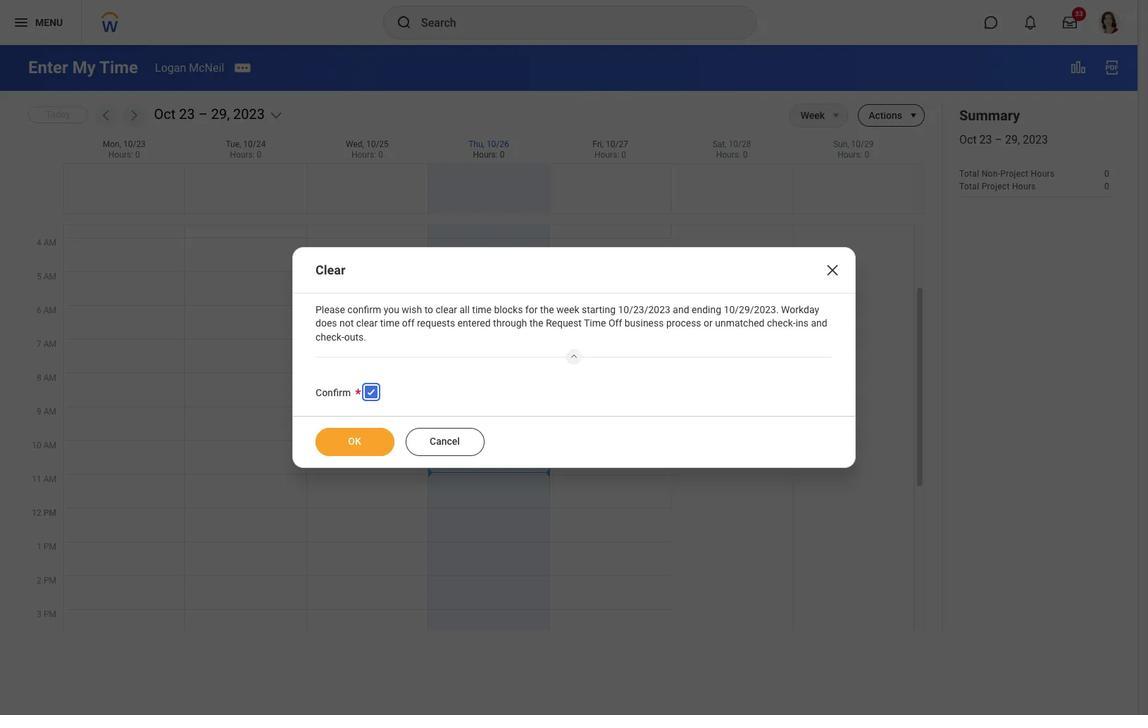 Task type: locate. For each thing, give the bounding box(es) containing it.
project down the non-
[[982, 182, 1010, 192]]

10/24
[[243, 139, 266, 149]]

sun,
[[833, 139, 849, 149]]

summary
[[959, 107, 1020, 124]]

1 vertical spatial 2023
[[1023, 133, 1048, 147]]

– down summary
[[995, 133, 1002, 147]]

hours: down tue, 10/24
[[230, 150, 255, 160]]

2023
[[233, 106, 265, 123], [1023, 133, 1048, 147]]

chevron down image
[[269, 108, 283, 123]]

outs.
[[344, 332, 366, 343]]

0 horizontal spatial time
[[380, 318, 400, 329]]

1 horizontal spatial 2023
[[1023, 133, 1048, 147]]

7 hours: 0 from the left
[[838, 150, 869, 160]]

total down "total non-project hours"
[[959, 182, 979, 192]]

0 vertical spatial 2023
[[233, 106, 265, 123]]

1 horizontal spatial check-
[[767, 318, 796, 329]]

clear up the "requests"
[[436, 304, 457, 315]]

am right 8
[[43, 373, 56, 383]]

today button
[[28, 106, 88, 123]]

the right the for
[[540, 304, 554, 315]]

oct right the chevron right "icon"
[[154, 106, 176, 123]]

hours: 0 down thu, 10/26
[[473, 150, 505, 160]]

time
[[472, 304, 492, 315], [380, 318, 400, 329]]

check- down workday
[[767, 318, 796, 329]]

23 down summary
[[980, 133, 992, 147]]

requests
[[417, 318, 455, 329]]

request
[[546, 318, 582, 329]]

time up entered
[[472, 304, 492, 315]]

non-
[[982, 169, 1001, 179]]

time
[[99, 58, 138, 77], [584, 318, 606, 329]]

5
[[37, 272, 41, 282]]

1 horizontal spatial time
[[472, 304, 492, 315]]

0 vertical spatial project
[[1001, 169, 1029, 179]]

9
[[37, 407, 41, 417]]

1 horizontal spatial oct
[[959, 133, 977, 147]]

today
[[46, 109, 70, 120]]

1 pm from the top
[[44, 509, 56, 518]]

0 horizontal spatial and
[[673, 304, 689, 315]]

oct down summary
[[959, 133, 977, 147]]

1 vertical spatial oct
[[959, 133, 977, 147]]

and right the ins
[[811, 318, 828, 329]]

pm right 1
[[44, 542, 56, 552]]

0 vertical spatial oct 23 – 29, 2023
[[154, 106, 265, 123]]

hours: 0 down sun, 10/29
[[838, 150, 869, 160]]

1 horizontal spatial oct 23 – 29, 2023
[[959, 133, 1048, 147]]

1 am from the top
[[43, 238, 56, 248]]

4 hours: 0 from the left
[[473, 150, 505, 160]]

0 horizontal spatial 29,
[[211, 106, 230, 123]]

hours up total project hours
[[1031, 169, 1055, 179]]

thu,
[[469, 139, 485, 149]]

–
[[198, 106, 208, 123], [995, 133, 1002, 147]]

3 pm from the top
[[44, 576, 56, 586]]

enter my time main content
[[0, 45, 1138, 716]]

7 am from the top
[[43, 441, 56, 451]]

10/25
[[366, 139, 389, 149]]

pm
[[44, 509, 56, 518], [44, 542, 56, 552], [44, 576, 56, 586], [44, 610, 56, 620]]

1 hours: from the left
[[108, 150, 133, 160]]

10/23/2023
[[618, 304, 671, 315]]

hours: down sun, 10/29
[[838, 150, 863, 160]]

6 am from the top
[[43, 407, 56, 417]]

23
[[179, 106, 195, 123], [980, 133, 992, 147]]

29, up tue, on the left
[[211, 106, 230, 123]]

2 pm from the top
[[44, 542, 56, 552]]

hours: down wed, 10/25
[[352, 150, 376, 160]]

tue, 10/24
[[226, 139, 266, 149]]

– down mcneil
[[198, 106, 208, 123]]

10
[[32, 441, 41, 451]]

0 vertical spatial time
[[472, 304, 492, 315]]

check small image
[[363, 384, 380, 400]]

0 vertical spatial check-
[[767, 318, 796, 329]]

am for 6 am
[[43, 306, 56, 316]]

1 horizontal spatial time
[[584, 318, 606, 329]]

1 vertical spatial –
[[995, 133, 1002, 147]]

project
[[1001, 169, 1029, 179], [982, 182, 1010, 192]]

pm for 12 pm
[[44, 509, 56, 518]]

hours
[[1031, 169, 1055, 179], [1012, 182, 1036, 192]]

confirm
[[316, 387, 351, 398]]

process
[[666, 318, 701, 329]]

1 vertical spatial time
[[584, 318, 606, 329]]

oct
[[154, 106, 176, 123], [959, 133, 977, 147]]

hours down "total non-project hours"
[[1012, 182, 1036, 192]]

chevron up image
[[566, 349, 583, 360]]

hours: down sat, 10/28
[[716, 150, 741, 160]]

am for 4 am
[[43, 238, 56, 248]]

am right 7 at the left
[[43, 340, 56, 349]]

0 horizontal spatial check-
[[316, 332, 344, 343]]

the
[[540, 304, 554, 315], [530, 318, 543, 329]]

am right 9
[[43, 407, 56, 417]]

hours: 0 down sat, 10/28
[[716, 150, 748, 160]]

7 am
[[37, 340, 56, 349]]

business
[[625, 318, 664, 329]]

to
[[425, 304, 433, 315]]

hours: down 'mon, 10/23'
[[108, 150, 133, 160]]

1 horizontal spatial clear
[[436, 304, 457, 315]]

pm right 2
[[44, 576, 56, 586]]

hours: down thu, 10/26
[[473, 150, 498, 160]]

total
[[959, 169, 979, 179], [959, 182, 979, 192]]

0 horizontal spatial 23
[[179, 106, 195, 123]]

hours: 0 down fri, 10/27
[[595, 150, 626, 160]]

2023 left the chevron down icon
[[233, 106, 265, 123]]

0 vertical spatial time
[[99, 58, 138, 77]]

the down the for
[[530, 318, 543, 329]]

am right the 10 on the bottom left
[[43, 441, 56, 451]]

hours:
[[108, 150, 133, 160], [230, 150, 255, 160], [352, 150, 376, 160], [473, 150, 498, 160], [595, 150, 619, 160], [716, 150, 741, 160], [838, 150, 863, 160]]

am right 4
[[43, 238, 56, 248]]

thu, 10/26
[[469, 139, 509, 149]]

and
[[673, 304, 689, 315], [811, 318, 828, 329]]

1 hours: 0 from the left
[[108, 150, 140, 160]]

1 vertical spatial hours
[[1012, 182, 1036, 192]]

clear dialog
[[292, 247, 856, 469]]

12
[[32, 509, 41, 518]]

0 vertical spatial –
[[198, 106, 208, 123]]

1 vertical spatial 29,
[[1005, 133, 1020, 147]]

mon,
[[103, 139, 121, 149]]

0 horizontal spatial –
[[198, 106, 208, 123]]

pm for 2 pm
[[44, 576, 56, 586]]

29, down summary
[[1005, 133, 1020, 147]]

fri, 10/27
[[593, 139, 628, 149]]

logan mcneil
[[155, 61, 224, 74]]

1 vertical spatial total
[[959, 182, 979, 192]]

hours: 0 down wed, 10/25
[[352, 150, 383, 160]]

3 am from the top
[[43, 306, 56, 316]]

all
[[460, 304, 470, 315]]

entered
[[458, 318, 491, 329]]

0 horizontal spatial time
[[99, 58, 138, 77]]

ending
[[692, 304, 721, 315]]

week
[[801, 110, 825, 121]]

6 hours: 0 from the left
[[716, 150, 748, 160]]

does
[[316, 318, 337, 329]]

1 horizontal spatial 23
[[980, 133, 992, 147]]

oct 23 – 29, 2023 down summary
[[959, 133, 1048, 147]]

total left the non-
[[959, 169, 979, 179]]

hours: 0
[[108, 150, 140, 160], [230, 150, 262, 160], [352, 150, 383, 160], [473, 150, 505, 160], [595, 150, 626, 160], [716, 150, 748, 160], [838, 150, 869, 160]]

1 vertical spatial time
[[380, 318, 400, 329]]

clear
[[316, 263, 346, 277]]

0 horizontal spatial oct 23 – 29, 2023
[[154, 106, 265, 123]]

0 vertical spatial and
[[673, 304, 689, 315]]

pm right 12
[[44, 509, 56, 518]]

am right 6
[[43, 306, 56, 316]]

hours: down fri, 10/27
[[595, 150, 619, 160]]

time right my in the top left of the page
[[99, 58, 138, 77]]

4 am from the top
[[43, 340, 56, 349]]

hours: 0 down 'mon, 10/23'
[[108, 150, 140, 160]]

1 horizontal spatial and
[[811, 318, 828, 329]]

project up total project hours
[[1001, 169, 1029, 179]]

pm right 3 on the left
[[44, 610, 56, 620]]

time down you
[[380, 318, 400, 329]]

5 am from the top
[[43, 373, 56, 383]]

0 vertical spatial oct
[[154, 106, 176, 123]]

am right 5 at left top
[[43, 272, 56, 282]]

enter
[[28, 58, 68, 77]]

2023 up "total non-project hours"
[[1023, 133, 1048, 147]]

you
[[384, 304, 399, 315]]

check- down does
[[316, 332, 344, 343]]

4 pm from the top
[[44, 610, 56, 620]]

clear down confirm
[[356, 318, 378, 329]]

time down starting
[[584, 318, 606, 329]]

6 am
[[37, 306, 56, 316]]

hours: 0 down tue, 10/24
[[230, 150, 262, 160]]

8 am from the top
[[43, 475, 56, 485]]

and up process
[[673, 304, 689, 315]]

0 vertical spatial total
[[959, 169, 979, 179]]

11
[[32, 475, 41, 485]]

1 vertical spatial check-
[[316, 332, 344, 343]]

1 vertical spatial clear
[[356, 318, 378, 329]]

29,
[[211, 106, 230, 123], [1005, 133, 1020, 147]]

time inside main content
[[99, 58, 138, 77]]

total for total project hours
[[959, 182, 979, 192]]

oct 23 – 29, 2023
[[154, 106, 265, 123], [959, 133, 1048, 147]]

1 horizontal spatial –
[[995, 133, 1002, 147]]

2 am from the top
[[43, 272, 56, 282]]

check-
[[767, 318, 796, 329], [316, 332, 344, 343]]

oct 23 – 29, 2023 up tue, on the left
[[154, 106, 265, 123]]

1 total from the top
[[959, 169, 979, 179]]

0 vertical spatial the
[[540, 304, 554, 315]]

am right 11
[[43, 475, 56, 485]]

23 down logan mcneil link
[[179, 106, 195, 123]]

0 vertical spatial 23
[[179, 106, 195, 123]]

cancel
[[430, 436, 460, 448]]

2 total from the top
[[959, 182, 979, 192]]



Task type: describe. For each thing, give the bounding box(es) containing it.
8 am
[[37, 373, 56, 383]]

profile logan mcneil element
[[1090, 7, 1129, 38]]

8
[[37, 373, 41, 383]]

actions button
[[858, 104, 902, 127]]

am for 5 am
[[43, 272, 56, 282]]

10/28
[[729, 139, 751, 149]]

starting
[[582, 304, 616, 315]]

inbox large image
[[1063, 15, 1077, 30]]

10/23
[[123, 139, 146, 149]]

sat, 10/28
[[713, 139, 751, 149]]

sat,
[[713, 139, 727, 149]]

10/26
[[487, 139, 509, 149]]

for
[[525, 304, 538, 315]]

search image
[[396, 14, 413, 31]]

1 pm
[[37, 542, 56, 552]]

2 pm
[[37, 576, 56, 586]]

mcneil
[[189, 61, 224, 74]]

1 vertical spatial project
[[982, 182, 1010, 192]]

chevron right image
[[127, 108, 141, 123]]

1 horizontal spatial 29,
[[1005, 133, 1020, 147]]

ok button
[[316, 428, 394, 457]]

7 hours: from the left
[[838, 150, 863, 160]]

1 vertical spatial oct 23 – 29, 2023
[[959, 133, 1048, 147]]

5 hours: from the left
[[595, 150, 619, 160]]

total non-project hours
[[959, 169, 1055, 179]]

4
[[37, 238, 41, 248]]

ok
[[349, 436, 362, 448]]

2 hours: 0 from the left
[[230, 150, 262, 160]]

please
[[316, 304, 345, 315]]

pm for 3 pm
[[44, 610, 56, 620]]

my
[[72, 58, 96, 77]]

chevron left image
[[99, 108, 113, 123]]

1 vertical spatial and
[[811, 318, 828, 329]]

off
[[402, 318, 415, 329]]

0 vertical spatial 29,
[[211, 106, 230, 123]]

5 hours: 0 from the left
[[595, 150, 626, 160]]

0 horizontal spatial clear
[[356, 318, 378, 329]]

fri,
[[593, 139, 604, 149]]

7
[[37, 340, 41, 349]]

6 hours: from the left
[[716, 150, 741, 160]]

notifications large image
[[1024, 15, 1038, 30]]

10 am
[[32, 441, 56, 451]]

4 hours: from the left
[[473, 150, 498, 160]]

logan mcneil link
[[155, 61, 224, 74]]

1
[[37, 542, 42, 552]]

2 hours: from the left
[[230, 150, 255, 160]]

am for 11 am
[[43, 475, 56, 485]]

am for 8 am
[[43, 373, 56, 383]]

6
[[37, 306, 41, 316]]

time inside please confirm you wish to clear all time blocks for the week starting 10/23/2023 and ending 10/29/2023. workday does not clear time off requests entered through the request time off business process or unmatched check-ins and check-outs.
[[584, 318, 606, 329]]

view related information image
[[1070, 59, 1087, 76]]

5 am
[[37, 272, 56, 282]]

sun, 10/29
[[833, 139, 874, 149]]

3 hours: from the left
[[352, 150, 376, 160]]

wed, 10/25
[[346, 139, 389, 149]]

2
[[37, 576, 42, 586]]

0 vertical spatial clear
[[436, 304, 457, 315]]

mon, 10/23
[[103, 139, 146, 149]]

0 horizontal spatial 2023
[[233, 106, 265, 123]]

am for 7 am
[[43, 340, 56, 349]]

off
[[609, 318, 622, 329]]

workday
[[781, 304, 819, 315]]

11 am
[[32, 475, 56, 485]]

total project hours
[[959, 182, 1036, 192]]

actions
[[869, 110, 902, 121]]

12 pm
[[32, 509, 56, 518]]

10/29/2023.
[[724, 304, 779, 315]]

ins
[[796, 318, 809, 329]]

or
[[704, 318, 713, 329]]

1 vertical spatial the
[[530, 318, 543, 329]]

0 horizontal spatial oct
[[154, 106, 176, 123]]

1 vertical spatial 23
[[980, 133, 992, 147]]

4 am
[[37, 238, 56, 248]]

week
[[557, 304, 579, 315]]

3
[[37, 610, 42, 620]]

view printable version (pdf) image
[[1104, 59, 1121, 76]]

week button
[[790, 104, 825, 127]]

logan
[[155, 61, 186, 74]]

0 vertical spatial hours
[[1031, 169, 1055, 179]]

3 hours: 0 from the left
[[352, 150, 383, 160]]

am for 9 am
[[43, 407, 56, 417]]

9 am
[[37, 407, 56, 417]]

x image
[[824, 262, 841, 279]]

through
[[493, 318, 527, 329]]

unmatched
[[715, 318, 765, 329]]

blocks
[[494, 304, 523, 315]]

not
[[340, 318, 354, 329]]

enter my time
[[28, 58, 138, 77]]

cancel button
[[406, 428, 485, 457]]

wed,
[[346, 139, 364, 149]]

10/27
[[606, 139, 628, 149]]

wish
[[402, 304, 422, 315]]

pm for 1 pm
[[44, 542, 56, 552]]

please confirm you wish to clear all time blocks for the week starting 10/23/2023 and ending 10/29/2023. workday does not clear time off requests entered through the request time off business process or unmatched check-ins and check-outs.
[[316, 304, 830, 343]]

tue,
[[226, 139, 241, 149]]

10/29
[[851, 139, 874, 149]]

3 pm
[[37, 610, 56, 620]]

total for total non-project hours
[[959, 169, 979, 179]]

confirm
[[348, 304, 381, 315]]

am for 10 am
[[43, 441, 56, 451]]



Task type: vqa. For each thing, say whether or not it's contained in the screenshot.


